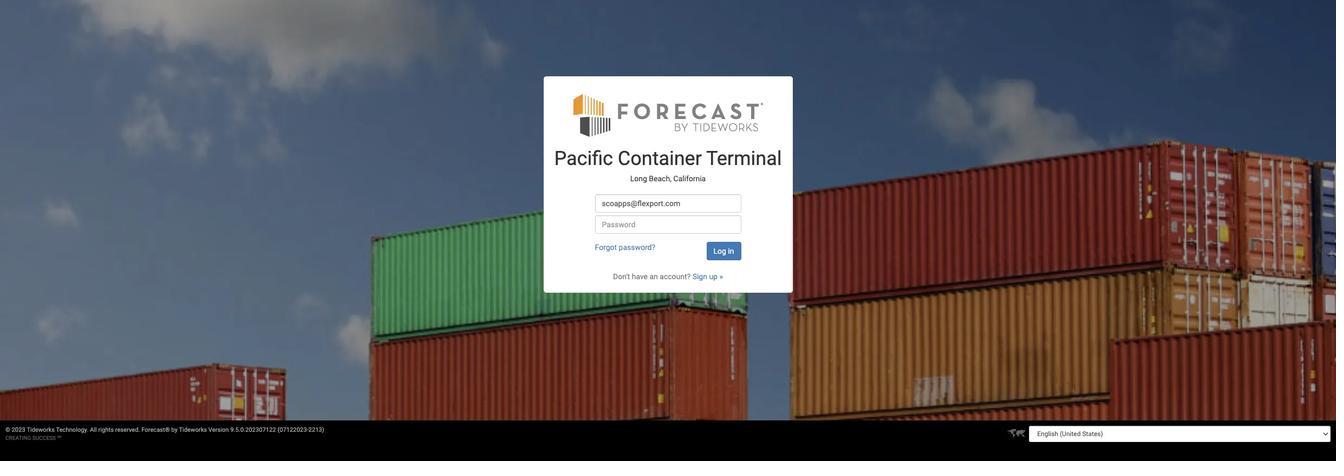 Task type: locate. For each thing, give the bounding box(es) containing it.
Email or username text field
[[595, 194, 741, 213]]

1 horizontal spatial tideworks
[[179, 427, 207, 434]]

»
[[720, 272, 723, 281]]

forgot
[[595, 243, 617, 252]]

forecast®
[[142, 427, 170, 434]]

up
[[709, 272, 718, 281]]

california
[[673, 175, 706, 183]]

password?
[[619, 243, 655, 252]]

account?
[[660, 272, 691, 281]]

pacific
[[554, 147, 613, 170]]

don't
[[613, 272, 630, 281]]

9.5.0.202307122
[[230, 427, 276, 434]]

tideworks right by
[[179, 427, 207, 434]]

container
[[618, 147, 702, 170]]

2 tideworks from the left
[[179, 427, 207, 434]]

0 horizontal spatial tideworks
[[27, 427, 55, 434]]

all
[[90, 427, 97, 434]]

rights
[[98, 427, 114, 434]]

beach,
[[649, 175, 672, 183]]

an
[[650, 272, 658, 281]]

by
[[171, 427, 178, 434]]

℠
[[57, 435, 61, 441]]

tideworks
[[27, 427, 55, 434], [179, 427, 207, 434]]

2023
[[12, 427, 25, 434]]

technology.
[[56, 427, 88, 434]]

tideworks up success
[[27, 427, 55, 434]]

© 2023 tideworks technology. all rights reserved. forecast® by tideworks version 9.5.0.202307122 (07122023-2213) creating success ℠
[[5, 427, 324, 441]]

in
[[728, 247, 734, 256]]

1 tideworks from the left
[[27, 427, 55, 434]]

version
[[208, 427, 229, 434]]



Task type: describe. For each thing, give the bounding box(es) containing it.
success
[[32, 435, 56, 441]]

long
[[630, 175, 647, 183]]

log in button
[[707, 242, 741, 260]]

sign up » link
[[693, 272, 723, 281]]

terminal
[[706, 147, 782, 170]]

log
[[714, 247, 726, 256]]

creating
[[5, 435, 31, 441]]

forecast® by tideworks image
[[573, 93, 763, 137]]

forgot password? link
[[595, 243, 655, 252]]

(07122023-
[[278, 427, 309, 434]]

Password password field
[[595, 215, 741, 234]]

have
[[632, 272, 648, 281]]

forgot password? log in
[[595, 243, 734, 256]]

©
[[5, 427, 10, 434]]

sign
[[693, 272, 707, 281]]

reserved.
[[115, 427, 140, 434]]

don't have an account? sign up »
[[613, 272, 723, 281]]

2213)
[[309, 427, 324, 434]]

pacific container terminal long beach, california
[[554, 147, 782, 183]]



Task type: vqa. For each thing, say whether or not it's contained in the screenshot.
Don't
yes



